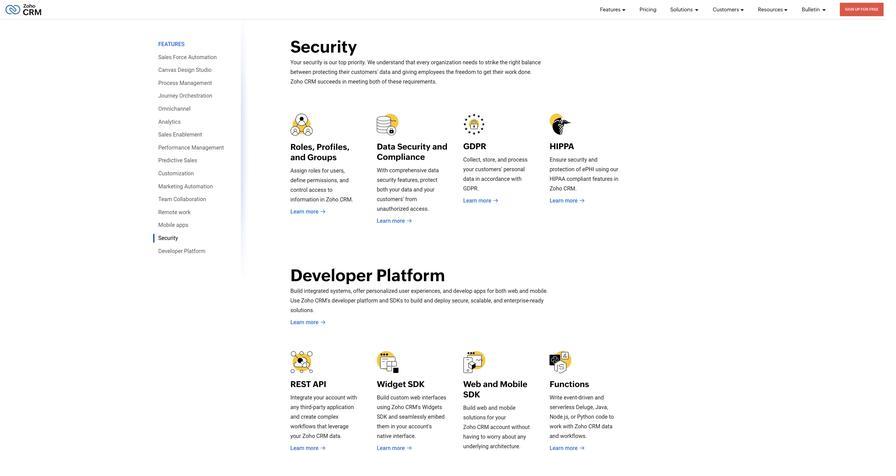 Task type: vqa. For each thing, say whether or not it's contained in the screenshot.
ACCESS ZOHO CRM PLUS
no



Task type: describe. For each thing, give the bounding box(es) containing it.
learn more link down solutions.
[[290, 319, 325, 327]]

java,
[[595, 404, 608, 411]]

design
[[178, 67, 195, 73]]

solutions.
[[290, 307, 314, 314]]

web inside build integrated systems, offer personalized user experiences, and develop apps for both web and mobile. use
[[508, 288, 518, 295]]

remote
[[158, 209, 177, 216]]

predictive
[[158, 157, 183, 164]]

them
[[377, 424, 389, 430]]

ensure security and protection of ephi using our hipaa compliant features in zoho crm.
[[550, 157, 619, 192]]

2 vertical spatial sales
[[184, 157, 197, 164]]

learn more link for hippa
[[550, 197, 585, 205]]

and inside build web and mobile solutions for your zoho crm
[[488, 405, 498, 412]]

and inside the security your security is our top priority. we understand that every organization needs to strike the right balance between protecting their customers' data and giving employees the freedom to get their work done. zoho crm succeeds in meeting both of these requirements.
[[392, 69, 401, 75]]

management for performance management
[[192, 144, 224, 151]]

and inside data security and compliance
[[432, 142, 448, 151]]

data security and compliance
[[377, 142, 448, 162]]

data inside collect, store, and process your customers' personal data in accordance with gdpr.
[[463, 176, 474, 182]]

up
[[855, 7, 860, 11]]

and inside widgets sdk and seamlessly embed them in your account's native interface.
[[389, 414, 398, 421]]

data.
[[330, 433, 342, 440]]

and inside web and mobile sdk
[[483, 380, 498, 389]]

of inside the security your security is our top priority. we understand that every organization needs to strike the right balance between protecting their customers' data and giving employees the freedom to get their work done. zoho crm succeeds in meeting both of these requirements.
[[382, 79, 387, 85]]

features
[[600, 6, 621, 12]]

your down features,
[[389, 186, 400, 193]]

zoho crm's for integrated
[[301, 298, 330, 304]]

widget
[[377, 380, 406, 389]]

to left strike
[[479, 59, 484, 66]]

seamlessly
[[399, 414, 427, 421]]

0 horizontal spatial developer
[[158, 248, 183, 255]]

third-
[[300, 404, 313, 411]]

remote work
[[158, 209, 191, 216]]

build web and mobile solutions for your zoho crm
[[463, 405, 516, 431]]

both inside build integrated systems, offer personalized user experiences, and develop apps for both web and mobile. use
[[496, 288, 507, 295]]

web
[[463, 380, 481, 389]]

event-
[[564, 395, 579, 401]]

canvas design studio
[[158, 67, 212, 73]]

custom
[[391, 395, 409, 401]]

for inside assign roles for users, define permissions, and control access to information in
[[322, 168, 329, 174]]

our inside ensure security and protection of ephi using our hipaa compliant features in zoho crm.
[[610, 166, 618, 173]]

1 vertical spatial crm.
[[340, 196, 353, 203]]

learn for roles, profiles, and groups
[[290, 208, 304, 215]]

sdk for widget sdk
[[408, 380, 425, 389]]

process management
[[158, 80, 212, 86]]

users,
[[330, 168, 345, 174]]

more for gdpr
[[479, 197, 491, 204]]

studio
[[196, 67, 212, 73]]

performance
[[158, 144, 190, 151]]

giving
[[402, 69, 417, 75]]

and inside write event-driven and serverless deluge, java, node.js, or python code to work with
[[595, 395, 604, 401]]

and inside data and workflows.
[[550, 433, 559, 440]]

store,
[[483, 157, 496, 163]]

account's
[[409, 424, 432, 430]]

about
[[502, 434, 516, 441]]

data down features,
[[401, 186, 412, 193]]

0 vertical spatial mobile
[[158, 222, 175, 229]]

succeeds
[[318, 79, 341, 85]]

to inside assign roles for users, define permissions, and control access to information in
[[328, 187, 333, 193]]

0 vertical spatial the
[[500, 59, 508, 66]]

customers' inside collect, store, and process your customers' personal data in accordance with gdpr.
[[475, 166, 502, 173]]

in inside ensure security and protection of ephi using our hipaa compliant features in zoho crm.
[[614, 176, 619, 182]]

define
[[290, 177, 306, 184]]

with
[[377, 167, 388, 174]]

and inside assign roles for users, define permissions, and control access to information in
[[340, 177, 349, 184]]

collaboration
[[173, 196, 206, 203]]

deploy
[[434, 298, 451, 304]]

worry
[[487, 434, 501, 441]]

widgets
[[422, 404, 442, 411]]

sales force automation
[[158, 54, 217, 60]]

marketing
[[158, 183, 183, 190]]

party
[[313, 404, 326, 411]]

sales for sales force automation
[[158, 54, 172, 60]]

needs
[[463, 59, 478, 66]]

control
[[290, 187, 308, 193]]

any inside account without having to worry about any underlying architecture.
[[518, 434, 526, 441]]

learn more for data security and compliance
[[377, 218, 405, 224]]

workflows
[[290, 424, 316, 430]]

1 vertical spatial the
[[446, 69, 454, 75]]

rest
[[290, 380, 311, 389]]

collect, store, and process your customers' personal data in accordance with gdpr.
[[463, 157, 528, 192]]

solutions
[[463, 415, 486, 421]]

1 vertical spatial work
[[179, 209, 191, 216]]

crm's for custom
[[406, 404, 421, 411]]

features
[[158, 41, 185, 47]]

pricing link
[[640, 0, 657, 19]]

web inside build web and mobile solutions for your zoho crm
[[477, 405, 487, 412]]

account without having to worry about any underlying architecture.
[[463, 424, 530, 450]]

that inside integrate your account with any third-party application and create complex workflows that leverage your
[[317, 424, 327, 430]]

predictive sales
[[158, 157, 197, 164]]

and inside ensure security and protection of ephi using our hipaa compliant features in zoho crm.
[[589, 157, 598, 163]]

write
[[550, 395, 563, 401]]

journey
[[158, 93, 178, 99]]

of inside ensure security and protection of ephi using our hipaa compliant features in zoho crm.
[[576, 166, 581, 173]]

zoho inside ensure security and protection of ephi using our hipaa compliant features in zoho crm.
[[550, 185, 562, 192]]

integrated
[[304, 288, 329, 295]]

and inside integrate your account with any third-party application and create complex workflows that leverage your
[[290, 414, 300, 421]]

scalable,
[[471, 298, 492, 304]]

free
[[869, 7, 879, 11]]

zoho crm logo image
[[5, 2, 42, 17]]

functions
[[550, 380, 589, 389]]

organization
[[431, 59, 461, 66]]

crm. inside ensure security and protection of ephi using our hipaa compliant features in zoho crm.
[[564, 185, 577, 192]]

features link
[[600, 0, 626, 19]]

bulletin link
[[802, 0, 826, 19]]

journey orchestration
[[158, 93, 212, 99]]

1 vertical spatial developer
[[290, 266, 373, 285]]

security for security your security is our top priority. we understand that every organization needs to strike the right balance between protecting their customers' data and giving employees the freedom to get their work done. zoho crm succeeds in meeting both of these requirements.
[[290, 37, 357, 57]]

top
[[339, 59, 347, 66]]

customers' inside the security your security is our top priority. we understand that every organization needs to strike the right balance between protecting their customers' data and giving employees the freedom to get their work done. zoho crm succeeds in meeting both of these requirements.
[[351, 69, 378, 75]]

api
[[313, 380, 326, 389]]

crm inside build web and mobile solutions for your zoho crm
[[477, 424, 489, 431]]

mobile inside web and mobile sdk
[[500, 380, 528, 389]]

learn for hippa
[[550, 197, 564, 204]]

build custom web interfaces using
[[377, 395, 446, 411]]

learn more link for gdpr
[[463, 197, 498, 205]]

zoho down custom
[[392, 404, 404, 411]]

for inside build web and mobile solutions for your zoho crm
[[487, 415, 494, 421]]

crm down the code
[[589, 424, 600, 430]]

learn for data security and compliance
[[377, 218, 391, 224]]

both inside with comprehensive data security features, protect both your data and your customers' from unauthorized access.
[[377, 186, 388, 193]]

features
[[593, 176, 613, 182]]

force
[[173, 54, 187, 60]]

assign roles for users, define permissions, and control access to information in
[[290, 168, 349, 203]]

groups
[[307, 153, 337, 162]]

zoho inside build web and mobile solutions for your zoho crm
[[463, 424, 476, 431]]

data inside the security your security is our top priority. we understand that every organization needs to strike the right balance between protecting their customers' data and giving employees the freedom to get their work done. zoho crm succeeds in meeting both of these requirements.
[[380, 69, 391, 75]]

to left get
[[477, 69, 482, 75]]

account inside integrate your account with any third-party application and create complex workflows that leverage your
[[326, 395, 345, 401]]

sales enablement
[[158, 132, 202, 138]]

zoho down python
[[575, 424, 587, 430]]

resources
[[758, 6, 783, 12]]

work inside the security your security is our top priority. we understand that every organization needs to strike the right balance between protecting their customers' data and giving employees the freedom to get their work done. zoho crm succeeds in meeting both of these requirements.
[[505, 69, 517, 75]]

write event-driven and serverless deluge, java, node.js, or python code to work with
[[550, 395, 614, 430]]

gdpr
[[463, 142, 486, 151]]

security inside with comprehensive data security features, protect both your data and your customers' from unauthorized access.
[[377, 177, 396, 183]]

node.js,
[[550, 414, 570, 421]]

learn more for gdpr
[[463, 197, 491, 204]]

team collaboration
[[158, 196, 206, 203]]

mobile
[[499, 405, 516, 412]]

ready
[[530, 298, 544, 304]]

1 vertical spatial developer platform
[[290, 266, 445, 285]]

build for build integrated systems, offer personalized user experiences, and develop apps for both web and mobile. use
[[290, 288, 303, 295]]

sdk for widgets sdk and seamlessly embed them in your account's native interface.
[[377, 414, 387, 421]]



Task type: locate. For each thing, give the bounding box(es) containing it.
1 horizontal spatial mobile
[[500, 380, 528, 389]]

data and workflows.
[[550, 424, 613, 440]]

learn more
[[463, 197, 491, 204], [550, 197, 578, 204], [290, 208, 319, 215], [377, 218, 405, 224], [290, 319, 319, 326]]

data down the code
[[602, 424, 613, 430]]

your down protect
[[424, 186, 435, 193]]

1 vertical spatial management
[[192, 144, 224, 151]]

1 vertical spatial that
[[317, 424, 327, 430]]

1 horizontal spatial that
[[406, 59, 415, 66]]

using inside ensure security and protection of ephi using our hipaa compliant features in zoho crm.
[[596, 166, 609, 173]]

build down widget
[[377, 395, 389, 401]]

0 vertical spatial both
[[369, 79, 380, 85]]

sdk up build custom web interfaces using
[[408, 380, 425, 389]]

sign
[[845, 7, 854, 11]]

0 vertical spatial account
[[326, 395, 345, 401]]

security inside data security and compliance
[[397, 142, 431, 151]]

assign
[[290, 168, 307, 174]]

security down mobile apps
[[158, 235, 178, 242]]

interface.
[[393, 433, 416, 440]]

learn more for hippa
[[550, 197, 578, 204]]

zoho
[[290, 79, 303, 85], [550, 185, 562, 192], [326, 196, 339, 203], [301, 298, 314, 304], [392, 404, 404, 411], [575, 424, 587, 430], [463, 424, 476, 431], [302, 433, 315, 440]]

0 horizontal spatial using
[[377, 404, 390, 411]]

learn down gdpr.
[[463, 197, 477, 204]]

platform up user
[[376, 266, 445, 285]]

with
[[511, 176, 522, 182], [347, 395, 357, 401], [563, 424, 573, 430]]

security inside the security your security is our top priority. we understand that every organization needs to strike the right balance between protecting their customers' data and giving employees the freedom to get their work done. zoho crm succeeds in meeting both of these requirements.
[[290, 37, 357, 57]]

and inside with comprehensive data security features, protect both your data and your customers' from unauthorized access.
[[414, 186, 423, 193]]

with inside write event-driven and serverless deluge, java, node.js, or python code to work with
[[563, 424, 573, 430]]

team
[[158, 196, 172, 203]]

web up enterprise-
[[508, 288, 518, 295]]

customers
[[713, 6, 739, 12]]

these
[[388, 79, 402, 85]]

in inside the security your security is our top priority. we understand that every organization needs to strike the right balance between protecting their customers' data and giving employees the freedom to get their work done. zoho crm succeeds in meeting both of these requirements.
[[342, 79, 347, 85]]

1 vertical spatial of
[[576, 166, 581, 173]]

developer platform and sdks to build and deploy secure, scalable, and enterprise-ready solutions.
[[290, 298, 544, 314]]

sign up for free link
[[840, 3, 884, 16]]

2 horizontal spatial work
[[550, 424, 562, 430]]

work inside write event-driven and serverless deluge, java, node.js, or python code to work with
[[550, 424, 562, 430]]

zoho crm's down custom
[[392, 404, 421, 411]]

build for build custom web interfaces using
[[377, 395, 389, 401]]

zoho down between
[[290, 79, 303, 85]]

ephi
[[582, 166, 594, 173]]

developer
[[332, 298, 356, 304]]

more for hippa
[[565, 197, 578, 204]]

security up ephi
[[568, 157, 587, 163]]

protect
[[420, 177, 438, 183]]

in inside assign roles for users, define permissions, and control access to information in
[[320, 196, 325, 203]]

strike
[[485, 59, 499, 66]]

your inside widgets sdk and seamlessly embed them in your account's native interface.
[[397, 424, 407, 430]]

0 vertical spatial using
[[596, 166, 609, 173]]

menu shadow image
[[241, 0, 251, 293]]

collect,
[[463, 157, 481, 163]]

sales down analytics
[[158, 132, 172, 138]]

create
[[301, 414, 316, 421]]

0 horizontal spatial that
[[317, 424, 327, 430]]

security inside ensure security and protection of ephi using our hipaa compliant features in zoho crm.
[[568, 157, 587, 163]]

1 vertical spatial for
[[487, 288, 494, 295]]

security for security
[[158, 235, 178, 242]]

1 horizontal spatial developer platform
[[290, 266, 445, 285]]

sdk inside widgets sdk and seamlessly embed them in your account's native interface.
[[377, 414, 387, 421]]

web and mobile sdk
[[463, 380, 528, 400]]

develop
[[453, 288, 472, 295]]

your up "party"
[[314, 395, 324, 401]]

1 horizontal spatial their
[[493, 69, 504, 75]]

0 horizontal spatial crm's
[[315, 298, 330, 304]]

2 vertical spatial security
[[377, 177, 396, 183]]

sdks
[[390, 298, 403, 304]]

apps inside build integrated systems, offer personalized user experiences, and develop apps for both web and mobile. use
[[474, 288, 486, 295]]

that up zoho crm data.
[[317, 424, 327, 430]]

1 vertical spatial build
[[377, 395, 389, 401]]

1 vertical spatial customers'
[[475, 166, 502, 173]]

2 vertical spatial web
[[477, 405, 487, 412]]

zoho inside the security your security is our top priority. we understand that every organization needs to strike the right balance between protecting their customers' data and giving employees the freedom to get their work done. zoho crm succeeds in meeting both of these requirements.
[[290, 79, 303, 85]]

every
[[417, 59, 430, 66]]

build
[[290, 288, 303, 295], [377, 395, 389, 401], [463, 405, 476, 412]]

learn more down gdpr.
[[463, 197, 491, 204]]

build
[[411, 298, 423, 304]]

accordance
[[481, 176, 510, 182]]

integrate your account with any third-party application and create complex workflows that leverage your
[[290, 395, 357, 440]]

using
[[596, 166, 609, 173], [377, 404, 390, 411]]

zoho crm
[[575, 424, 600, 430]]

automation up collaboration
[[184, 183, 213, 190]]

developer
[[158, 248, 183, 255], [290, 266, 373, 285]]

developer platform up offer
[[290, 266, 445, 285]]

in left meeting
[[342, 79, 347, 85]]

2 their from the left
[[493, 69, 504, 75]]

with inside integrate your account with any third-party application and create complex workflows that leverage your
[[347, 395, 357, 401]]

with comprehensive data security features, protect both your data and your customers' from unauthorized access.
[[377, 167, 439, 212]]

1 horizontal spatial security
[[377, 177, 396, 183]]

security inside the security your security is our top priority. we understand that every organization needs to strike the right balance between protecting their customers' data and giving employees the freedom to get their work done. zoho crm succeeds in meeting both of these requirements.
[[303, 59, 322, 66]]

0 horizontal spatial web
[[410, 395, 420, 401]]

for
[[861, 7, 869, 11]]

1 horizontal spatial apps
[[474, 288, 486, 295]]

customers' down we
[[351, 69, 378, 75]]

driven
[[579, 395, 594, 401]]

serverless
[[550, 404, 575, 411]]

1 vertical spatial account
[[490, 424, 510, 431]]

0 horizontal spatial any
[[290, 404, 299, 411]]

platform
[[184, 248, 205, 255], [376, 266, 445, 285]]

using inside build custom web interfaces using
[[377, 404, 390, 411]]

apps up scalable, on the bottom of page
[[474, 288, 486, 295]]

zoho up having on the bottom right
[[463, 424, 476, 431]]

0 horizontal spatial work
[[179, 209, 191, 216]]

the down organization
[[446, 69, 454, 75]]

management up orchestration
[[180, 80, 212, 86]]

learn more down solutions.
[[290, 319, 319, 326]]

web
[[508, 288, 518, 295], [410, 395, 420, 401], [477, 405, 487, 412]]

any inside integrate your account with any third-party application and create complex workflows that leverage your
[[290, 404, 299, 411]]

1 vertical spatial crm's
[[406, 404, 421, 411]]

in right the features
[[614, 176, 619, 182]]

hipaa
[[550, 176, 565, 182]]

to left the worry
[[481, 434, 486, 441]]

that inside the security your security is our top priority. we understand that every organization needs to strike the right balance between protecting their customers' data and giving employees the freedom to get their work done. zoho crm succeeds in meeting both of these requirements.
[[406, 59, 415, 66]]

learn down 'unauthorized'
[[377, 218, 391, 224]]

work down right
[[505, 69, 517, 75]]

work down team collaboration
[[179, 209, 191, 216]]

systems,
[[330, 288, 352, 295]]

embed
[[428, 414, 445, 421]]

1 vertical spatial both
[[377, 186, 388, 193]]

enablement
[[173, 132, 202, 138]]

0 vertical spatial crm.
[[564, 185, 577, 192]]

1 horizontal spatial with
[[511, 176, 522, 182]]

learn more link for roles, profiles, and groups
[[290, 208, 325, 216]]

your inside collect, store, and process your customers' personal data in accordance with gdpr.
[[463, 166, 474, 173]]

for right solutions
[[487, 415, 494, 421]]

your inside build web and mobile solutions for your zoho crm
[[495, 415, 506, 421]]

0 horizontal spatial zoho crm's
[[301, 298, 330, 304]]

security up "is"
[[290, 37, 357, 57]]

more down solutions.
[[306, 319, 319, 326]]

of left these
[[382, 79, 387, 85]]

personalized
[[366, 288, 398, 295]]

account up application
[[326, 395, 345, 401]]

crm. down 'users,'
[[340, 196, 353, 203]]

1 vertical spatial platform
[[376, 266, 445, 285]]

use
[[290, 298, 300, 304]]

for
[[322, 168, 329, 174], [487, 288, 494, 295], [487, 415, 494, 421]]

sign up for free
[[845, 7, 879, 11]]

learn more down 'hipaa'
[[550, 197, 578, 204]]

1 vertical spatial web
[[410, 395, 420, 401]]

learn more link for data security and compliance
[[377, 217, 412, 225]]

0 horizontal spatial our
[[329, 59, 337, 66]]

0 horizontal spatial with
[[347, 395, 357, 401]]

data
[[380, 69, 391, 75], [428, 167, 439, 174], [463, 176, 474, 182], [401, 186, 412, 193], [602, 424, 613, 430]]

0 vertical spatial crm's
[[315, 298, 330, 304]]

0 horizontal spatial sdk
[[377, 414, 387, 421]]

more down information
[[306, 208, 319, 215]]

their down top at the top left
[[339, 69, 350, 75]]

sales down performance management
[[184, 157, 197, 164]]

personal
[[504, 166, 525, 173]]

using up them
[[377, 404, 390, 411]]

to inside account without having to worry about any underlying architecture.
[[481, 434, 486, 441]]

their right get
[[493, 69, 504, 75]]

2 vertical spatial sdk
[[377, 414, 387, 421]]

your down workflows
[[290, 433, 301, 440]]

account inside account without having to worry about any underlying architecture.
[[490, 424, 510, 431]]

1 horizontal spatial platform
[[376, 266, 445, 285]]

widget sdk
[[377, 380, 425, 389]]

in up gdpr.
[[476, 176, 480, 182]]

in inside collect, store, and process your customers' personal data in accordance with gdpr.
[[476, 176, 480, 182]]

zoho down workflows
[[302, 433, 315, 440]]

platform down mobile apps
[[184, 248, 205, 255]]

1 horizontal spatial web
[[477, 405, 487, 412]]

0 vertical spatial that
[[406, 59, 415, 66]]

0 vertical spatial sdk
[[408, 380, 425, 389]]

sdk up them
[[377, 414, 387, 421]]

security up compliance
[[397, 142, 431, 151]]

marketing automation
[[158, 183, 213, 190]]

0 horizontal spatial platform
[[184, 248, 205, 255]]

complex
[[318, 414, 339, 421]]

0 horizontal spatial build
[[290, 288, 303, 295]]

2 horizontal spatial security
[[568, 157, 587, 163]]

2 horizontal spatial sdk
[[463, 390, 480, 400]]

pricing
[[640, 6, 657, 12]]

0 horizontal spatial apps
[[176, 222, 188, 229]]

your down collect,
[[463, 166, 474, 173]]

to inside write event-driven and serverless deluge, java, node.js, or python code to work with
[[609, 414, 614, 421]]

crm's down integrated
[[315, 298, 330, 304]]

crm's
[[315, 298, 330, 304], [406, 404, 421, 411]]

1 vertical spatial sdk
[[463, 390, 480, 400]]

0 horizontal spatial the
[[446, 69, 454, 75]]

in inside widgets sdk and seamlessly embed them in your account's native interface.
[[391, 424, 395, 430]]

any down without
[[518, 434, 526, 441]]

2 vertical spatial build
[[463, 405, 476, 412]]

widgets sdk and seamlessly embed them in your account's native interface.
[[377, 404, 445, 440]]

native
[[377, 433, 392, 440]]

to down permissions,
[[328, 187, 333, 193]]

0 vertical spatial security
[[290, 37, 357, 57]]

web inside build custom web interfaces using
[[410, 395, 420, 401]]

any down integrate on the bottom left
[[290, 404, 299, 411]]

is
[[324, 59, 328, 66]]

0 vertical spatial web
[[508, 288, 518, 295]]

management for process management
[[180, 80, 212, 86]]

for up permissions,
[[322, 168, 329, 174]]

both down with
[[377, 186, 388, 193]]

learn down information
[[290, 208, 304, 215]]

0 horizontal spatial account
[[326, 395, 345, 401]]

our inside the security your security is our top priority. we understand that every organization needs to strike the right balance between protecting their customers' data and giving employees the freedom to get their work done. zoho crm succeeds in meeting both of these requirements.
[[329, 59, 337, 66]]

data inside data and workflows.
[[602, 424, 613, 430]]

2 vertical spatial customers'
[[377, 196, 404, 203]]

with up application
[[347, 395, 357, 401]]

crm down between
[[304, 79, 316, 85]]

1 vertical spatial with
[[347, 395, 357, 401]]

0 horizontal spatial of
[[382, 79, 387, 85]]

build inside build custom web interfaces using
[[377, 395, 389, 401]]

underlying
[[463, 444, 489, 450]]

requirements.
[[403, 79, 437, 85]]

1 vertical spatial using
[[377, 404, 390, 411]]

crm's for integrated
[[315, 298, 330, 304]]

web right custom
[[410, 395, 420, 401]]

0 vertical spatial automation
[[188, 54, 217, 60]]

0 horizontal spatial security
[[158, 235, 178, 242]]

1 vertical spatial our
[[610, 166, 618, 173]]

1 vertical spatial sales
[[158, 132, 172, 138]]

in down access
[[320, 196, 325, 203]]

0 vertical spatial for
[[322, 168, 329, 174]]

to right the code
[[609, 414, 614, 421]]

both inside the security your security is our top priority. we understand that every organization needs to strike the right balance between protecting their customers' data and giving employees the freedom to get their work done. zoho crm succeeds in meeting both of these requirements.
[[369, 79, 380, 85]]

data up protect
[[428, 167, 439, 174]]

more for data security and compliance
[[392, 218, 405, 224]]

roles,
[[290, 142, 315, 152]]

1 vertical spatial mobile
[[500, 380, 528, 389]]

0 vertical spatial developer
[[158, 248, 183, 255]]

to inside developer platform and sdks to build and deploy secure, scalable, and enterprise-ready solutions.
[[404, 298, 409, 304]]

more down 'unauthorized'
[[392, 218, 405, 224]]

and inside collect, store, and process your customers' personal data in accordance with gdpr.
[[498, 157, 507, 163]]

profiles,
[[317, 142, 350, 152]]

1 horizontal spatial work
[[505, 69, 517, 75]]

learn more link down 'unauthorized'
[[377, 217, 412, 225]]

1 vertical spatial security
[[568, 157, 587, 163]]

more down gdpr.
[[479, 197, 491, 204]]

1 horizontal spatial the
[[500, 59, 508, 66]]

0 vertical spatial of
[[382, 79, 387, 85]]

sales up canvas on the top left of page
[[158, 54, 172, 60]]

learn more link down gdpr.
[[463, 197, 498, 205]]

bulletin
[[802, 6, 821, 12]]

hippa
[[550, 142, 574, 151]]

permissions,
[[307, 177, 338, 184]]

0 vertical spatial security
[[303, 59, 322, 66]]

between
[[290, 69, 311, 75]]

of up compliant
[[576, 166, 581, 173]]

sdk inside web and mobile sdk
[[463, 390, 480, 400]]

or
[[571, 414, 576, 421]]

1 horizontal spatial our
[[610, 166, 618, 173]]

1 horizontal spatial crm.
[[564, 185, 577, 192]]

0 vertical spatial customers'
[[351, 69, 378, 75]]

learn for gdpr
[[463, 197, 477, 204]]

with inside collect, store, and process your customers' personal data in accordance with gdpr.
[[511, 176, 522, 182]]

1 their from the left
[[339, 69, 350, 75]]

account up the worry
[[490, 424, 510, 431]]

the
[[500, 59, 508, 66], [446, 69, 454, 75]]

both up enterprise-
[[496, 288, 507, 295]]

sales for sales enablement
[[158, 132, 172, 138]]

crm.
[[564, 185, 577, 192], [340, 196, 353, 203]]

1 horizontal spatial security
[[290, 37, 357, 57]]

1 horizontal spatial any
[[518, 434, 526, 441]]

mobile down remote
[[158, 222, 175, 229]]

0 vertical spatial zoho crm's
[[301, 298, 330, 304]]

crm's up seamlessly at the bottom
[[406, 404, 421, 411]]

build up solutions
[[463, 405, 476, 412]]

your down mobile
[[495, 415, 506, 421]]

0 horizontal spatial crm.
[[340, 196, 353, 203]]

we
[[367, 59, 375, 66]]

learn down solutions.
[[290, 319, 304, 326]]

1 horizontal spatial sdk
[[408, 380, 425, 389]]

learn down 'hipaa'
[[550, 197, 564, 204]]

build inside build web and mobile solutions for your zoho crm
[[463, 405, 476, 412]]

for up scalable, on the bottom of page
[[487, 288, 494, 295]]

canvas
[[158, 67, 176, 73]]

2 vertical spatial security
[[158, 235, 178, 242]]

user
[[399, 288, 410, 295]]

learn more for roles, profiles, and groups
[[290, 208, 319, 215]]

for inside build integrated systems, offer personalized user experiences, and develop apps for both web and mobile. use
[[487, 288, 494, 295]]

our right "is"
[[329, 59, 337, 66]]

roles
[[309, 168, 321, 174]]

omnichannel
[[158, 106, 191, 112]]

with down or
[[563, 424, 573, 430]]

0 vertical spatial with
[[511, 176, 522, 182]]

0 vertical spatial developer platform
[[158, 248, 205, 255]]

1 horizontal spatial of
[[576, 166, 581, 173]]

learn more link down 'hipaa'
[[550, 197, 585, 205]]

0 horizontal spatial mobile
[[158, 222, 175, 229]]

developer down mobile apps
[[158, 248, 183, 255]]

that up giving
[[406, 59, 415, 66]]

crm. down compliant
[[564, 185, 577, 192]]

0 vertical spatial platform
[[184, 248, 205, 255]]

zoho down 'hipaa'
[[550, 185, 562, 192]]

crm left data.
[[316, 433, 328, 440]]

1 vertical spatial apps
[[474, 288, 486, 295]]

1 horizontal spatial account
[[490, 424, 510, 431]]

0 horizontal spatial developer platform
[[158, 248, 205, 255]]

our up the features
[[610, 166, 618, 173]]

and inside roles, profiles, and groups
[[290, 153, 306, 162]]

more for roles, profiles, and groups
[[306, 208, 319, 215]]

more
[[479, 197, 491, 204], [565, 197, 578, 204], [306, 208, 319, 215], [392, 218, 405, 224], [306, 319, 319, 326]]

using up the features
[[596, 166, 609, 173]]

1 vertical spatial automation
[[184, 183, 213, 190]]

offer
[[353, 288, 365, 295]]

2 horizontal spatial build
[[463, 405, 476, 412]]

security
[[290, 37, 357, 57], [397, 142, 431, 151], [158, 235, 178, 242]]

learn more link down information
[[290, 208, 325, 216]]

zoho down access
[[326, 196, 339, 203]]

features,
[[398, 177, 419, 183]]

data down understand at the left of the page
[[380, 69, 391, 75]]

without
[[512, 424, 530, 431]]

zoho up solutions.
[[301, 298, 314, 304]]

security your security is our top priority. we understand that every organization needs to strike the right balance between protecting their customers' data and giving employees the freedom to get their work done. zoho crm succeeds in meeting both of these requirements.
[[290, 37, 541, 85]]

customers' inside with comprehensive data security features, protect both your data and your customers' from unauthorized access.
[[377, 196, 404, 203]]

2 vertical spatial work
[[550, 424, 562, 430]]

management
[[180, 80, 212, 86], [192, 144, 224, 151]]

developer up systems,
[[290, 266, 373, 285]]

1 horizontal spatial build
[[377, 395, 389, 401]]

security left "is"
[[303, 59, 322, 66]]

2 vertical spatial for
[[487, 415, 494, 421]]

gdpr.
[[463, 185, 479, 192]]

0 vertical spatial our
[[329, 59, 337, 66]]

1 vertical spatial zoho crm's
[[392, 404, 421, 411]]

zoho crm's for custom
[[392, 404, 421, 411]]

build inside build integrated systems, offer personalized user experiences, and develop apps for both web and mobile. use
[[290, 288, 303, 295]]

sales
[[158, 54, 172, 60], [158, 132, 172, 138], [184, 157, 197, 164]]

crm inside the security your security is our top priority. we understand that every organization needs to strike the right balance between protecting their customers' data and giving employees the freedom to get their work done. zoho crm succeeds in meeting both of these requirements.
[[304, 79, 316, 85]]

both right meeting
[[369, 79, 380, 85]]

1 horizontal spatial using
[[596, 166, 609, 173]]



